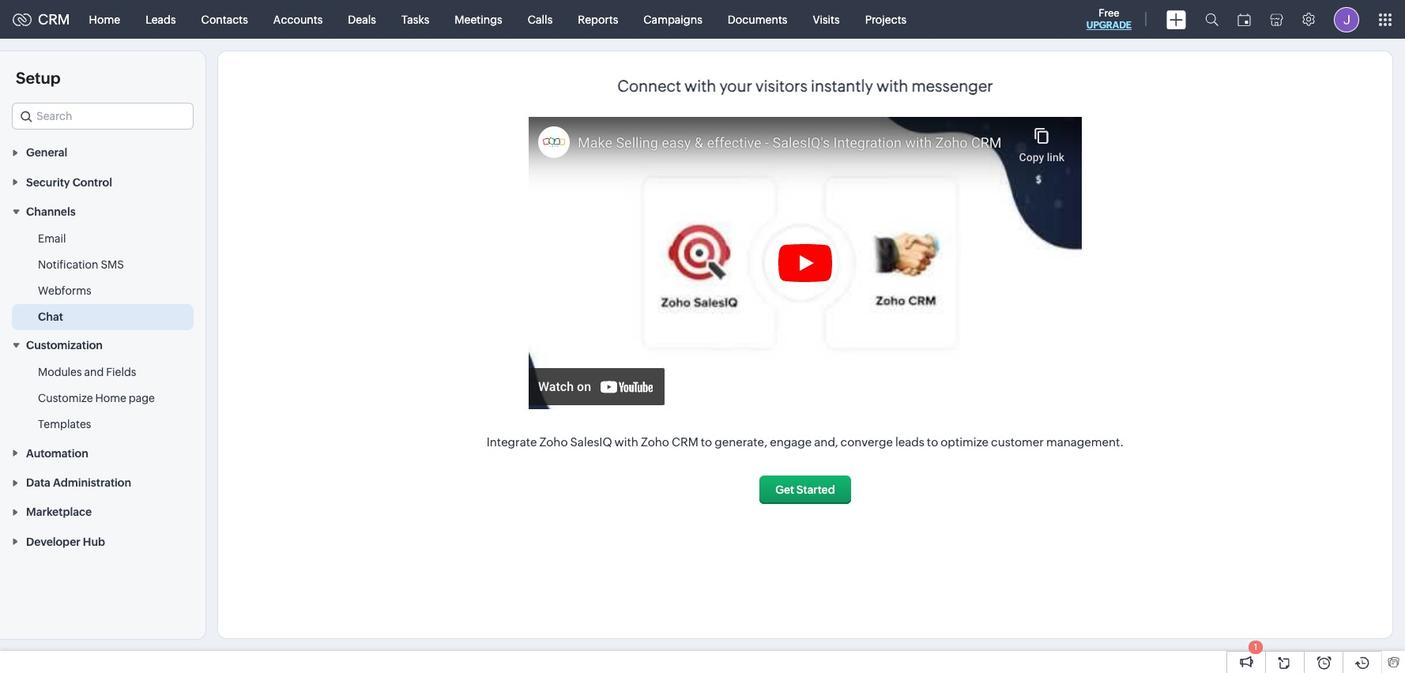 Task type: vqa. For each thing, say whether or not it's contained in the screenshot.
Maclead (Sample) Christopher link
no



Task type: locate. For each thing, give the bounding box(es) containing it.
started
[[796, 484, 835, 496]]

connect with your visitors instantly with messenger
[[617, 77, 993, 95]]

webforms link
[[38, 283, 91, 299]]

1 horizontal spatial zoho
[[641, 435, 669, 449]]

and
[[84, 366, 104, 379]]

projects
[[865, 13, 907, 26]]

with right salesiq
[[614, 435, 638, 449]]

home
[[89, 13, 120, 26], [95, 392, 126, 405]]

customize
[[38, 392, 93, 405]]

campaigns link
[[631, 0, 715, 38]]

0 horizontal spatial to
[[701, 435, 712, 449]]

crm left generate,
[[672, 435, 698, 449]]

visitors
[[755, 77, 808, 95]]

projects link
[[852, 0, 919, 38]]

meetings
[[455, 13, 502, 26]]

None field
[[12, 103, 194, 130]]

general
[[26, 146, 67, 159]]

contacts
[[201, 13, 248, 26]]

2 horizontal spatial with
[[876, 77, 908, 95]]

0 vertical spatial crm
[[38, 11, 70, 28]]

with left your
[[684, 77, 716, 95]]

leads link
[[133, 0, 189, 38]]

with
[[684, 77, 716, 95], [876, 77, 908, 95], [614, 435, 638, 449]]

notification
[[38, 258, 98, 271]]

salesiq
[[570, 435, 612, 449]]

zoho left salesiq
[[539, 435, 568, 449]]

get
[[776, 484, 794, 496]]

contacts link
[[189, 0, 261, 38]]

channels button
[[0, 197, 205, 226]]

customization
[[26, 339, 103, 352]]

to left generate,
[[701, 435, 712, 449]]

security
[[26, 176, 70, 189]]

tasks
[[401, 13, 429, 26]]

calendar image
[[1238, 13, 1251, 26]]

customization button
[[0, 330, 205, 360]]

converge
[[841, 435, 893, 449]]

data administration button
[[0, 468, 205, 497]]

tasks link
[[389, 0, 442, 38]]

get started
[[776, 484, 835, 496]]

channels
[[26, 205, 76, 218]]

data administration
[[26, 477, 131, 489]]

to right leads
[[927, 435, 938, 449]]

profile image
[[1334, 7, 1359, 32]]

zoho
[[539, 435, 568, 449], [641, 435, 669, 449]]

zoho right salesiq
[[641, 435, 669, 449]]

2 zoho from the left
[[641, 435, 669, 449]]

accounts link
[[261, 0, 335, 38]]

generate,
[[715, 435, 767, 449]]

customization region
[[0, 360, 205, 438]]

automation button
[[0, 438, 205, 468]]

home down fields
[[95, 392, 126, 405]]

developer
[[26, 536, 80, 548]]

modules and fields
[[38, 366, 136, 379]]

0 horizontal spatial zoho
[[539, 435, 568, 449]]

home inside customization region
[[95, 392, 126, 405]]

1 horizontal spatial to
[[927, 435, 938, 449]]

visits
[[813, 13, 840, 26]]

notification sms link
[[38, 257, 124, 273]]

control
[[72, 176, 112, 189]]

customize home page
[[38, 392, 155, 405]]

search element
[[1196, 0, 1228, 39]]

0 horizontal spatial with
[[614, 435, 638, 449]]

1 vertical spatial home
[[95, 392, 126, 405]]

deals link
[[335, 0, 389, 38]]

reports link
[[565, 0, 631, 38]]

to
[[701, 435, 712, 449], [927, 435, 938, 449]]

administration
[[53, 477, 131, 489]]

deals
[[348, 13, 376, 26]]

general button
[[0, 138, 205, 167]]

chat link
[[38, 309, 63, 325]]

security control
[[26, 176, 112, 189]]

crm right logo
[[38, 11, 70, 28]]

setup
[[16, 69, 60, 87]]

integrate
[[487, 435, 537, 449]]

1 horizontal spatial crm
[[672, 435, 698, 449]]

1 to from the left
[[701, 435, 712, 449]]

leads
[[146, 13, 176, 26]]

calls
[[528, 13, 553, 26]]

management.
[[1046, 435, 1124, 449]]

notification sms
[[38, 258, 124, 271]]

create menu image
[[1166, 10, 1186, 29]]

modules
[[38, 366, 82, 379]]

visits link
[[800, 0, 852, 38]]

with right instantly
[[876, 77, 908, 95]]

home left leads link
[[89, 13, 120, 26]]

crm
[[38, 11, 70, 28], [672, 435, 698, 449]]

email
[[38, 232, 66, 245]]

templates link
[[38, 417, 91, 433]]



Task type: describe. For each thing, give the bounding box(es) containing it.
0 horizontal spatial crm
[[38, 11, 70, 28]]

calls link
[[515, 0, 565, 38]]

crm link
[[13, 11, 70, 28]]

messenger
[[912, 77, 993, 95]]

your
[[719, 77, 752, 95]]

leads
[[895, 435, 924, 449]]

1 horizontal spatial with
[[684, 77, 716, 95]]

optimize
[[941, 435, 989, 449]]

1 vertical spatial crm
[[672, 435, 698, 449]]

campaigns
[[644, 13, 702, 26]]

get started button
[[760, 476, 851, 504]]

security control button
[[0, 167, 205, 197]]

hub
[[83, 536, 105, 548]]

1 zoho from the left
[[539, 435, 568, 449]]

webforms
[[38, 285, 91, 297]]

templates
[[38, 418, 91, 431]]

Search text field
[[13, 104, 193, 129]]

1
[[1254, 642, 1258, 652]]

engage
[[770, 435, 812, 449]]

reports
[[578, 13, 618, 26]]

logo image
[[13, 13, 32, 26]]

email link
[[38, 231, 66, 247]]

search image
[[1205, 13, 1219, 26]]

customer
[[991, 435, 1044, 449]]

chat
[[38, 311, 63, 323]]

profile element
[[1324, 0, 1369, 38]]

developer hub
[[26, 536, 105, 548]]

integrate zoho salesiq with zoho crm to generate, engage and, converge leads to optimize customer management.
[[487, 435, 1124, 449]]

modules and fields link
[[38, 365, 136, 380]]

0 vertical spatial home
[[89, 13, 120, 26]]

home link
[[76, 0, 133, 38]]

connect
[[617, 77, 681, 95]]

2 to from the left
[[927, 435, 938, 449]]

marketplace
[[26, 506, 92, 519]]

upgrade
[[1086, 20, 1132, 31]]

data
[[26, 477, 50, 489]]

free
[[1099, 7, 1119, 19]]

developer hub button
[[0, 527, 205, 556]]

instantly
[[811, 77, 873, 95]]

free upgrade
[[1086, 7, 1132, 31]]

automation
[[26, 447, 88, 460]]

page
[[129, 392, 155, 405]]

documents link
[[715, 0, 800, 38]]

channels region
[[0, 226, 205, 330]]

marketplace button
[[0, 497, 205, 527]]

fields
[[106, 366, 136, 379]]

create menu element
[[1157, 0, 1196, 38]]

meetings link
[[442, 0, 515, 38]]

customize home page link
[[38, 391, 155, 406]]

accounts
[[273, 13, 323, 26]]

sms
[[101, 258, 124, 271]]

documents
[[728, 13, 787, 26]]

and,
[[814, 435, 838, 449]]



